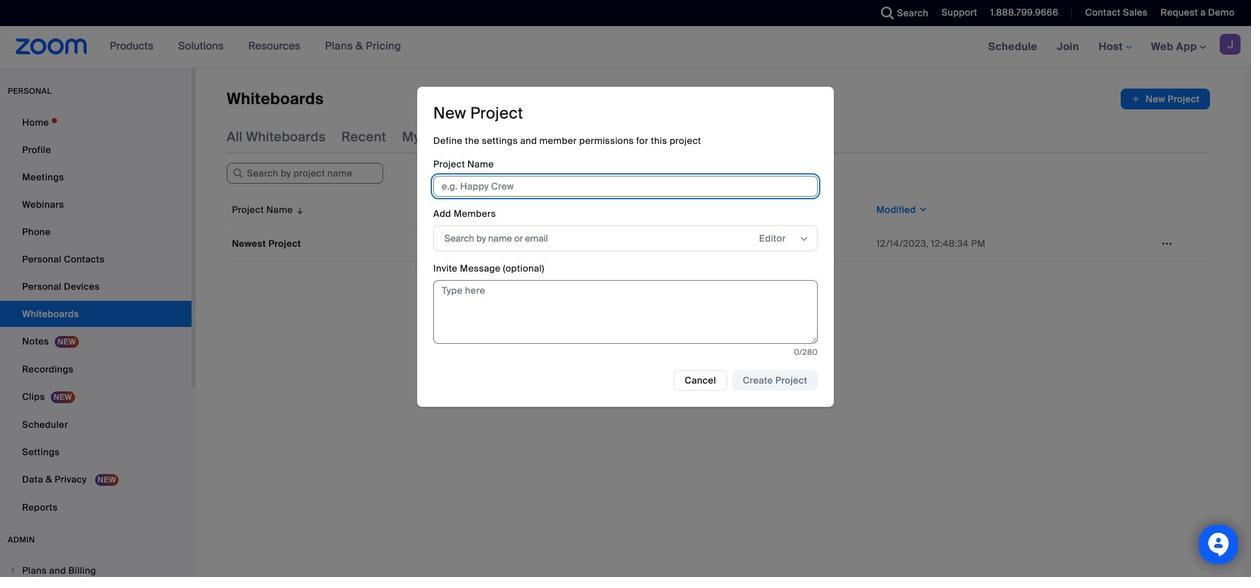 Task type: locate. For each thing, give the bounding box(es) containing it.
heading
[[433, 103, 523, 123]]

application
[[227, 194, 1220, 272]]

Search text field
[[227, 163, 383, 184]]

edit project image
[[1157, 238, 1178, 250]]

banner
[[0, 26, 1251, 68]]

dialog
[[417, 87, 834, 407]]



Task type: vqa. For each thing, say whether or not it's contained in the screenshot.
Admin Menu menu
no



Task type: describe. For each thing, give the bounding box(es) containing it.
tabs of all whiteboard page tab list
[[227, 120, 796, 154]]

Invite Message (optional) text field
[[433, 280, 818, 344]]

meetings navigation
[[979, 26, 1251, 68]]

product information navigation
[[100, 26, 411, 68]]

Search by name or email,Search by name or email text field
[[444, 229, 732, 248]]

arrow down image
[[293, 202, 305, 218]]

add image
[[1131, 93, 1141, 106]]

e.g. Happy Crew text field
[[433, 176, 818, 197]]

personal menu menu
[[0, 109, 192, 522]]



